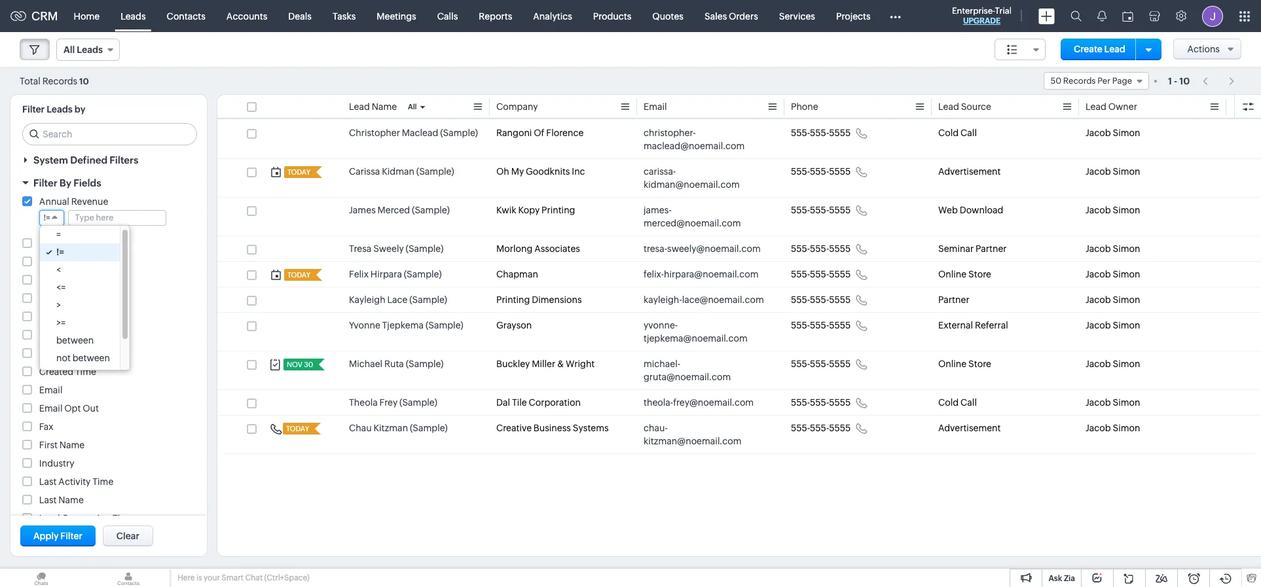 Task type: locate. For each thing, give the bounding box(es) containing it.
10 right 'records' at left
[[79, 76, 89, 86]]

leads right home link
[[121, 11, 146, 21]]

> option
[[40, 297, 120, 314]]

time up clear
[[113, 513, 134, 524]]

1 vertical spatial filter
[[33, 177, 57, 189]]

email up fax
[[39, 403, 62, 414]]

hirpara
[[370, 269, 402, 280]]

2 vertical spatial name
[[58, 495, 84, 505]]

0 vertical spatial between
[[56, 335, 94, 346]]

hirpara@noemail.com
[[664, 269, 759, 280]]

yvonne- tjepkema@noemail.com
[[644, 320, 748, 344]]

online store
[[938, 269, 991, 280], [938, 359, 991, 369]]

revenue
[[71, 196, 108, 207]]

lead for lead name
[[349, 101, 370, 112]]

filter inside 'button'
[[60, 531, 82, 541]]

1 5555 from the top
[[829, 128, 851, 138]]

today link
[[284, 166, 312, 178], [284, 269, 312, 281], [283, 423, 310, 435]]

filter down total
[[22, 104, 45, 115]]

0 horizontal spatial partner
[[938, 295, 969, 305]]

converted account
[[39, 275, 123, 285]]

0 horizontal spatial 10
[[79, 76, 89, 86]]

store down external referral on the bottom right
[[968, 359, 991, 369]]

2 last from the top
[[39, 495, 57, 505]]

0 vertical spatial cold call
[[938, 128, 977, 138]]

0 vertical spatial filter
[[22, 104, 45, 115]]

last for last activity time
[[39, 477, 57, 487]]

>=
[[56, 318, 65, 328]]

created time
[[39, 367, 96, 377]]

1 cold call from the top
[[938, 128, 977, 138]]

tresa-
[[644, 244, 667, 254]]

!= field
[[39, 210, 64, 226]]

0 vertical spatial store
[[968, 269, 991, 280]]

0 vertical spatial online
[[938, 269, 967, 280]]

between option
[[40, 332, 120, 350]]

chau- kitzman@noemail.com link
[[644, 422, 765, 448]]

(sample) for yvonne tjepkema (sample)
[[426, 320, 463, 331]]

online for michael- gruta@noemail.com
[[938, 359, 967, 369]]

row group
[[217, 120, 1261, 454]]

(sample) right frey
[[399, 397, 437, 408]]

apply
[[33, 531, 59, 541]]

< option
[[40, 261, 120, 279]]

1 jacob simon from the top
[[1086, 128, 1140, 138]]

1
[[1168, 76, 1172, 86]]

1 vertical spatial today link
[[284, 269, 312, 281]]

michael- gruta@noemail.com link
[[644, 357, 765, 384]]

(sample) right lace in the left bottom of the page
[[409, 295, 447, 305]]

1 store from the top
[[968, 269, 991, 280]]

0 vertical spatial is
[[56, 371, 63, 381]]

last down industry
[[39, 477, 57, 487]]

6 jacob simon from the top
[[1086, 295, 1140, 305]]

1 vertical spatial !=
[[56, 247, 64, 257]]

yvonne- tjepkema@noemail.com link
[[644, 319, 765, 345]]

1 last from the top
[[39, 477, 57, 487]]

printing up grayson
[[496, 295, 530, 305]]

last down last activity time
[[39, 495, 57, 505]]

kayleigh lace (sample)
[[349, 295, 447, 305]]

felix-hirpara@noemail.com
[[644, 269, 759, 280]]

2 vertical spatial today
[[286, 425, 309, 433]]

by
[[74, 104, 85, 115]]

1 vertical spatial advertisement
[[938, 423, 1001, 433]]

0 vertical spatial online store
[[938, 269, 991, 280]]

2 created from the top
[[39, 367, 73, 377]]

partner
[[976, 244, 1007, 254], [938, 295, 969, 305]]

8 5555 from the top
[[829, 359, 851, 369]]

(sample) for michael ruta (sample)
[[406, 359, 444, 369]]

maclead@noemail.com
[[644, 141, 745, 151]]

last for last name
[[39, 495, 57, 505]]

advertisement for carissa- kidman@noemail.com
[[938, 166, 1001, 177]]

2 cold call from the top
[[938, 397, 977, 408]]

kayleigh-lace@noemail.com
[[644, 295, 764, 305]]

online down "seminar"
[[938, 269, 967, 280]]

kidman@noemail.com
[[644, 179, 740, 190]]

lace@noemail.com
[[682, 295, 764, 305]]

between down >= option
[[56, 335, 94, 346]]

created down country
[[39, 348, 73, 359]]

michael
[[349, 359, 382, 369]]

online down external
[[938, 359, 967, 369]]

is empty option
[[40, 367, 120, 385]]

Type here text field
[[68, 211, 165, 225]]

2 vertical spatial filter
[[60, 531, 82, 541]]

0 horizontal spatial !=
[[43, 213, 50, 223]]

filter for filter by fields
[[33, 177, 57, 189]]

1 - 10
[[1168, 76, 1190, 86]]

0 vertical spatial cold
[[938, 128, 959, 138]]

1 online from the top
[[938, 269, 967, 280]]

7 5555 from the top
[[829, 320, 851, 331]]

sweely
[[373, 244, 404, 254]]

2 online from the top
[[938, 359, 967, 369]]

!= right city
[[56, 247, 64, 257]]

1 call from the top
[[961, 128, 977, 138]]

filter inside dropdown button
[[33, 177, 57, 189]]

(sample) right ruta
[[406, 359, 444, 369]]

0 vertical spatial by
[[59, 177, 71, 189]]

merced
[[378, 205, 410, 215]]

actions
[[1187, 44, 1220, 54]]

by up annual revenue
[[59, 177, 71, 189]]

filter down conversion
[[60, 531, 82, 541]]

2 555-555-5555 from the top
[[791, 166, 851, 177]]

name for lead name
[[372, 101, 397, 112]]

1 horizontal spatial printing
[[542, 205, 575, 215]]

is down not
[[56, 371, 63, 381]]

5555
[[829, 128, 851, 138], [829, 166, 851, 177], [829, 205, 851, 215], [829, 244, 851, 254], [829, 269, 851, 280], [829, 295, 851, 305], [829, 320, 851, 331], [829, 359, 851, 369], [829, 397, 851, 408], [829, 423, 851, 433]]

0 vertical spatial created
[[39, 348, 73, 359]]

(sample) for carissa kidman (sample)
[[416, 166, 454, 177]]

(sample) up kayleigh lace (sample) link
[[404, 269, 442, 280]]

chapman
[[496, 269, 538, 280]]

lead for lead conversion time
[[39, 513, 60, 524]]

james-
[[644, 205, 672, 215]]

0 vertical spatial !=
[[43, 213, 50, 223]]

carissa- kidman@noemail.com
[[644, 166, 740, 190]]

leads left 'by'
[[47, 104, 73, 115]]

5 jacob simon from the top
[[1086, 269, 1140, 280]]

cold for theola-frey@noemail.com
[[938, 397, 959, 408]]

jacob simon
[[1086, 128, 1140, 138], [1086, 166, 1140, 177], [1086, 205, 1140, 215], [1086, 244, 1140, 254], [1086, 269, 1140, 280], [1086, 295, 1140, 305], [1086, 320, 1140, 331], [1086, 359, 1140, 369], [1086, 397, 1140, 408], [1086, 423, 1140, 433]]

(sample) right kitzman
[[410, 423, 448, 433]]

lead up apply
[[39, 513, 60, 524]]

0 horizontal spatial company
[[39, 257, 81, 267]]

by right not
[[75, 348, 86, 359]]

converted
[[39, 275, 84, 285], [39, 293, 84, 304], [39, 312, 84, 322]]

kayleigh
[[349, 295, 385, 305]]

lead right create
[[1104, 44, 1125, 54]]

time right activity
[[92, 477, 113, 487]]

6 jacob from the top
[[1086, 295, 1111, 305]]

(sample) for james merced (sample)
[[412, 205, 450, 215]]

tresa-sweely@noemail.com link
[[644, 242, 761, 255]]

time down not between
[[75, 367, 96, 377]]

last
[[39, 477, 57, 487], [39, 495, 57, 505]]

tjepkema
[[382, 320, 424, 331]]

name down activity
[[58, 495, 84, 505]]

email
[[644, 101, 667, 112], [39, 385, 62, 395], [39, 403, 62, 414]]

projects
[[836, 11, 871, 21]]

merced@noemail.com
[[644, 218, 741, 229]]

between down the between option
[[72, 353, 110, 363]]

1 vertical spatial converted
[[39, 293, 84, 304]]

= !=
[[56, 229, 64, 257]]

inc
[[572, 166, 585, 177]]

frey@noemail.com
[[673, 397, 754, 408]]

converted for converted contact
[[39, 293, 84, 304]]

time
[[75, 367, 96, 377], [92, 477, 113, 487], [113, 513, 134, 524]]

tresa sweely (sample)
[[349, 244, 443, 254]]

name right first
[[59, 440, 85, 450]]

1 horizontal spatial !=
[[56, 247, 64, 257]]

upgrade
[[963, 16, 1001, 26]]

online for felix-hirpara@noemail.com
[[938, 269, 967, 280]]

call for theola-frey@noemail.com
[[961, 397, 977, 408]]

converted for converted account
[[39, 275, 84, 285]]

1 vertical spatial call
[[961, 397, 977, 408]]

partner right "seminar"
[[976, 244, 1007, 254]]

1 vertical spatial created
[[39, 367, 73, 377]]

2 online store from the top
[[938, 359, 991, 369]]

create lead button
[[1061, 39, 1138, 60]]

(sample) right maclead
[[440, 128, 478, 138]]

(sample) inside "link"
[[410, 423, 448, 433]]

chau- kitzman@noemail.com
[[644, 423, 742, 447]]

1 converted from the top
[[39, 275, 84, 285]]

0 vertical spatial company
[[496, 101, 538, 112]]

3 555-555-5555 from the top
[[791, 205, 851, 215]]

3 converted from the top
[[39, 312, 84, 322]]

1 vertical spatial between
[[72, 353, 110, 363]]

lead up the christopher in the left top of the page
[[349, 101, 370, 112]]

1 vertical spatial by
[[75, 348, 86, 359]]

4 5555 from the top
[[829, 244, 851, 254]]

name for first name
[[59, 440, 85, 450]]

lead left owner on the right top of page
[[1086, 101, 1106, 112]]

0 vertical spatial today
[[287, 168, 310, 176]]

1 vertical spatial store
[[968, 359, 991, 369]]

yvonne-
[[644, 320, 678, 331]]

email down created time
[[39, 385, 62, 395]]

1 vertical spatial time
[[92, 477, 113, 487]]

1 horizontal spatial 10
[[1179, 76, 1190, 86]]

is left your
[[196, 574, 202, 583]]

filter
[[22, 104, 45, 115], [33, 177, 57, 189], [60, 531, 82, 541]]

1 online store from the top
[[938, 269, 991, 280]]

services link
[[769, 0, 826, 32]]

christopher
[[349, 128, 400, 138]]

3 jacob simon from the top
[[1086, 205, 1140, 215]]

1 advertisement from the top
[[938, 166, 1001, 177]]

lead left source
[[938, 101, 959, 112]]

source
[[961, 101, 991, 112]]

(sample) right sweely
[[406, 244, 443, 254]]

online store for michael- gruta@noemail.com
[[938, 359, 991, 369]]

1 horizontal spatial partner
[[976, 244, 1007, 254]]

your
[[204, 574, 220, 583]]

by for filter
[[59, 177, 71, 189]]

oh
[[496, 166, 509, 177]]

0 horizontal spatial by
[[59, 177, 71, 189]]

analytics
[[533, 11, 572, 21]]

filter for filter leads by
[[22, 104, 45, 115]]

8 555-555-5555 from the top
[[791, 359, 851, 369]]

10 right -
[[1179, 76, 1190, 86]]

morlong
[[496, 244, 533, 254]]

2 cold from the top
[[938, 397, 959, 408]]

1 vertical spatial partner
[[938, 295, 969, 305]]

filter up annual
[[33, 177, 57, 189]]

5 jacob from the top
[[1086, 269, 1111, 280]]

10 inside total records 10
[[79, 76, 89, 86]]

0 vertical spatial printing
[[542, 205, 575, 215]]

maclead
[[402, 128, 438, 138]]

1 vertical spatial cold
[[938, 397, 959, 408]]

name up the christopher in the left top of the page
[[372, 101, 397, 112]]

orders
[[729, 11, 758, 21]]

4 simon from the top
[[1113, 244, 1140, 254]]

(sample) right tjepkema
[[426, 320, 463, 331]]

4 555-555-5555 from the top
[[791, 244, 851, 254]]

1 horizontal spatial leads
[[121, 11, 146, 21]]

store down seminar partner
[[968, 269, 991, 280]]

7 jacob simon from the top
[[1086, 320, 1140, 331]]

partner up external
[[938, 295, 969, 305]]

1 vertical spatial online store
[[938, 359, 991, 369]]

carissa
[[349, 166, 380, 177]]

1 cold from the top
[[938, 128, 959, 138]]

2 vertical spatial time
[[113, 513, 134, 524]]

converted for converted deal
[[39, 312, 84, 322]]

1 horizontal spatial by
[[75, 348, 86, 359]]

1 vertical spatial leads
[[47, 104, 73, 115]]

2 advertisement from the top
[[938, 423, 1001, 433]]

2 jacob simon from the top
[[1086, 166, 1140, 177]]

(sample) for chau kitzman (sample)
[[410, 423, 448, 433]]

email up 'christopher-'
[[644, 101, 667, 112]]

0 vertical spatial partner
[[976, 244, 1007, 254]]

contacts image
[[87, 569, 170, 587]]

< <=
[[56, 265, 65, 293]]

christopher- maclead@noemail.com
[[644, 128, 745, 151]]

1 vertical spatial printing
[[496, 295, 530, 305]]

analytics link
[[523, 0, 583, 32]]

online store down seminar partner
[[938, 269, 991, 280]]

created by
[[39, 348, 86, 359]]

7 jacob from the top
[[1086, 320, 1111, 331]]

1 horizontal spatial company
[[496, 101, 538, 112]]

goodknits
[[526, 166, 570, 177]]

2 converted from the top
[[39, 293, 84, 304]]

0 vertical spatial today link
[[284, 166, 312, 178]]

0 vertical spatial converted
[[39, 275, 84, 285]]

created down not
[[39, 367, 73, 377]]

tile
[[512, 397, 527, 408]]

=
[[56, 229, 61, 240]]

10 for 1 - 10
[[1179, 76, 1190, 86]]

michael- gruta@noemail.com
[[644, 359, 731, 382]]

!= option
[[40, 244, 120, 261]]

chat
[[245, 574, 263, 583]]

online store down external referral on the bottom right
[[938, 359, 991, 369]]

1 vertical spatial name
[[59, 440, 85, 450]]

1 555-555-5555 from the top
[[791, 128, 851, 138]]

5 5555 from the top
[[829, 269, 851, 280]]

<=
[[56, 282, 65, 293]]

tjepkema@noemail.com
[[644, 333, 748, 344]]

list box
[[40, 226, 130, 385]]

contacts
[[167, 11, 205, 21]]

(sample) for christopher maclead (sample)
[[440, 128, 478, 138]]

store
[[968, 269, 991, 280], [968, 359, 991, 369]]

2 vertical spatial converted
[[39, 312, 84, 322]]

1 vertical spatial cold call
[[938, 397, 977, 408]]

1 vertical spatial online
[[938, 359, 967, 369]]

0 horizontal spatial printing
[[496, 295, 530, 305]]

4 jacob from the top
[[1086, 244, 1111, 254]]

(sample) for theola frey (sample)
[[399, 397, 437, 408]]

2 store from the top
[[968, 359, 991, 369]]

lead inside button
[[1104, 44, 1125, 54]]

name for last name
[[58, 495, 84, 505]]

by inside dropdown button
[[59, 177, 71, 189]]

0 vertical spatial last
[[39, 477, 57, 487]]

1 vertical spatial today
[[287, 271, 310, 279]]

1 created from the top
[[39, 348, 73, 359]]

today
[[287, 168, 310, 176], [287, 271, 310, 279], [286, 425, 309, 433]]

(sample) right kidman
[[416, 166, 454, 177]]

0 vertical spatial advertisement
[[938, 166, 1001, 177]]

1 jacob from the top
[[1086, 128, 1111, 138]]

!= inside field
[[43, 213, 50, 223]]

navigation
[[1196, 71, 1241, 90]]

row group containing christopher maclead (sample)
[[217, 120, 1261, 454]]

2 call from the top
[[961, 397, 977, 408]]

0 vertical spatial email
[[644, 101, 667, 112]]

0 vertical spatial name
[[372, 101, 397, 112]]

2 vertical spatial today link
[[283, 423, 310, 435]]

printing right 'kopy'
[[542, 205, 575, 215]]

!= down annual
[[43, 213, 50, 223]]

(sample) right the merced
[[412, 205, 450, 215]]

0 vertical spatial call
[[961, 128, 977, 138]]

time for activity
[[92, 477, 113, 487]]

last name
[[39, 495, 84, 505]]

0 horizontal spatial is
[[56, 371, 63, 381]]

products
[[593, 11, 631, 21]]

trial
[[995, 6, 1012, 16]]

1 vertical spatial is
[[196, 574, 202, 583]]

1 vertical spatial last
[[39, 495, 57, 505]]

10 jacob simon from the top
[[1086, 423, 1140, 433]]

1 horizontal spatial is
[[196, 574, 202, 583]]

not between option
[[40, 350, 120, 367]]

0 horizontal spatial leads
[[47, 104, 73, 115]]

555-
[[791, 128, 810, 138], [810, 128, 829, 138], [791, 166, 810, 177], [810, 166, 829, 177], [791, 205, 810, 215], [810, 205, 829, 215], [791, 244, 810, 254], [810, 244, 829, 254], [791, 269, 810, 280], [810, 269, 829, 280], [791, 295, 810, 305], [810, 295, 829, 305], [791, 320, 810, 331], [810, 320, 829, 331], [791, 359, 810, 369], [810, 359, 829, 369], [791, 397, 810, 408], [810, 397, 829, 408], [791, 423, 810, 433], [810, 423, 829, 433]]



Task type: describe. For each thing, give the bounding box(es) containing it.
10 jacob from the top
[[1086, 423, 1111, 433]]

systems
[[573, 423, 609, 433]]

<
[[56, 265, 61, 275]]

gruta@noemail.com
[[644, 372, 731, 382]]

nov
[[287, 361, 302, 369]]

2 vertical spatial email
[[39, 403, 62, 414]]

6 555-555-5555 from the top
[[791, 295, 851, 305]]

download
[[960, 205, 1003, 215]]

external
[[938, 320, 973, 331]]

9 5555 from the top
[[829, 397, 851, 408]]

between inside option
[[56, 335, 94, 346]]

0 vertical spatial leads
[[121, 11, 146, 21]]

1 vertical spatial email
[[39, 385, 62, 395]]

quotes link
[[642, 0, 694, 32]]

today link for chau
[[283, 423, 310, 435]]

dal
[[496, 397, 510, 408]]

9 jacob from the top
[[1086, 397, 1111, 408]]

signals image
[[1097, 10, 1107, 22]]

phone
[[791, 101, 818, 112]]

9 555-555-5555 from the top
[[791, 397, 851, 408]]

search image
[[1071, 10, 1082, 22]]

5 555-555-5555 from the top
[[791, 269, 851, 280]]

lead owner
[[1086, 101, 1137, 112]]

christopher- maclead@noemail.com link
[[644, 126, 765, 153]]

7 simon from the top
[[1113, 320, 1140, 331]]

= option
[[40, 226, 120, 244]]

country
[[39, 330, 74, 340]]

zia
[[1064, 574, 1075, 583]]

is inside option
[[56, 371, 63, 381]]

call for christopher- maclead@noemail.com
[[961, 128, 977, 138]]

today link for carissa
[[284, 166, 312, 178]]

dal tile corporation
[[496, 397, 581, 408]]

reports
[[479, 11, 512, 21]]

cold call for christopher- maclead@noemail.com
[[938, 128, 977, 138]]

4 jacob simon from the top
[[1086, 244, 1140, 254]]

(sample) for kayleigh lace (sample)
[[409, 295, 447, 305]]

today link for felix
[[284, 269, 312, 281]]

-
[[1174, 76, 1177, 86]]

9 jacob simon from the top
[[1086, 397, 1140, 408]]

all
[[408, 103, 417, 111]]

printing dimensions
[[496, 295, 582, 305]]

online store for felix-hirpara@noemail.com
[[938, 269, 991, 280]]

converted contact
[[39, 293, 121, 304]]

6 simon from the top
[[1113, 295, 1140, 305]]

calls
[[437, 11, 458, 21]]

cold for christopher- maclead@noemail.com
[[938, 128, 959, 138]]

!= inside list box
[[56, 247, 64, 257]]

store for felix-hirpara@noemail.com
[[968, 269, 991, 280]]

sales orders
[[705, 11, 758, 21]]

michael-
[[644, 359, 680, 369]]

felix-
[[644, 269, 664, 280]]

>= option
[[40, 314, 120, 332]]

felix
[[349, 269, 369, 280]]

accounts
[[226, 11, 267, 21]]

owner
[[1108, 101, 1137, 112]]

external referral
[[938, 320, 1008, 331]]

kidman
[[382, 166, 414, 177]]

james merced (sample) link
[[349, 204, 450, 217]]

8 jacob from the top
[[1086, 359, 1111, 369]]

products link
[[583, 0, 642, 32]]

0 vertical spatial time
[[75, 367, 96, 377]]

lead for lead owner
[[1086, 101, 1106, 112]]

cold call for theola-frey@noemail.com
[[938, 397, 977, 408]]

7 555-555-5555 from the top
[[791, 320, 851, 331]]

seminar
[[938, 244, 974, 254]]

theola frey (sample)
[[349, 397, 437, 408]]

deals
[[288, 11, 312, 21]]

10 simon from the top
[[1113, 423, 1140, 433]]

today for chau kitzman (sample)
[[286, 425, 309, 433]]

annual revenue
[[39, 196, 108, 207]]

8 jacob simon from the top
[[1086, 359, 1140, 369]]

ruta
[[384, 359, 404, 369]]

create lead
[[1074, 44, 1125, 54]]

felix-hirpara@noemail.com link
[[644, 268, 759, 281]]

2 simon from the top
[[1113, 166, 1140, 177]]

here
[[177, 574, 195, 583]]

signals element
[[1090, 0, 1114, 32]]

yvonne tjepkema (sample) link
[[349, 319, 463, 332]]

tasks
[[333, 11, 356, 21]]

deals link
[[278, 0, 322, 32]]

chau-
[[644, 423, 668, 433]]

3 jacob from the top
[[1086, 205, 1111, 215]]

crm
[[31, 9, 58, 23]]

2 5555 from the top
[[829, 166, 851, 177]]

10 555-555-5555 from the top
[[791, 423, 851, 433]]

3 5555 from the top
[[829, 205, 851, 215]]

kayleigh-
[[644, 295, 682, 305]]

oh my goodknits inc
[[496, 166, 585, 177]]

services
[[779, 11, 815, 21]]

1 vertical spatial company
[[39, 257, 81, 267]]

buckley miller & wright
[[496, 359, 595, 369]]

6 5555 from the top
[[829, 295, 851, 305]]

created for created time
[[39, 367, 73, 377]]

apply filter button
[[20, 526, 96, 547]]

10 for total records 10
[[79, 76, 89, 86]]

2 jacob from the top
[[1086, 166, 1111, 177]]

theola-
[[644, 397, 673, 408]]

store for michael- gruta@noemail.com
[[968, 359, 991, 369]]

today for felix hirpara (sample)
[[287, 271, 310, 279]]

Search text field
[[23, 124, 196, 145]]

3 simon from the top
[[1113, 205, 1140, 215]]

kayleigh-lace@noemail.com link
[[644, 293, 764, 306]]

of
[[534, 128, 544, 138]]

sweely@noemail.com
[[667, 244, 761, 254]]

8 simon from the top
[[1113, 359, 1140, 369]]

(sample) for felix hirpara (sample)
[[404, 269, 442, 280]]

here is your smart chat (ctrl+space)
[[177, 574, 310, 583]]

by for created
[[75, 348, 86, 359]]

crm link
[[10, 9, 58, 23]]

advertisement for chau- kitzman@noemail.com
[[938, 423, 1001, 433]]

account
[[86, 275, 123, 285]]

list box containing =
[[40, 226, 130, 385]]

empty
[[65, 371, 92, 381]]

kwik kopy printing
[[496, 205, 575, 215]]

5 simon from the top
[[1113, 269, 1140, 280]]

ask
[[1049, 574, 1062, 583]]

industry
[[39, 458, 74, 469]]

fields
[[73, 177, 101, 189]]

9 simon from the top
[[1113, 397, 1140, 408]]

filter leads by
[[22, 104, 85, 115]]

business
[[534, 423, 571, 433]]

chats image
[[0, 569, 82, 587]]

30
[[304, 361, 313, 369]]

carissa kidman (sample) link
[[349, 165, 454, 178]]

tresa-sweely@noemail.com
[[644, 244, 761, 254]]

fax
[[39, 422, 54, 432]]

kitzman
[[374, 423, 408, 433]]

<= option
[[40, 279, 120, 297]]

first
[[39, 440, 58, 450]]

filter by fields
[[33, 177, 101, 189]]

between inside option
[[72, 353, 110, 363]]

10 5555 from the top
[[829, 423, 851, 433]]

opt
[[64, 403, 81, 414]]

kwik
[[496, 205, 516, 215]]

reports link
[[468, 0, 523, 32]]

lead for lead source
[[938, 101, 959, 112]]

created for created by
[[39, 348, 73, 359]]

today for carissa kidman (sample)
[[287, 168, 310, 176]]

clear
[[116, 531, 139, 541]]

not between
[[56, 353, 110, 363]]

seminar partner
[[938, 244, 1007, 254]]

not
[[56, 353, 71, 363]]

creative
[[496, 423, 532, 433]]

(sample) for tresa sweely (sample)
[[406, 244, 443, 254]]

felix hirpara (sample) link
[[349, 268, 442, 281]]

time for conversion
[[113, 513, 134, 524]]

search element
[[1063, 0, 1090, 32]]

1 simon from the top
[[1113, 128, 1140, 138]]

conversion
[[62, 513, 111, 524]]

chau
[[349, 423, 372, 433]]



Task type: vqa. For each thing, say whether or not it's contained in the screenshot.
the (sample) inside the James Merced (Sample) Link
yes



